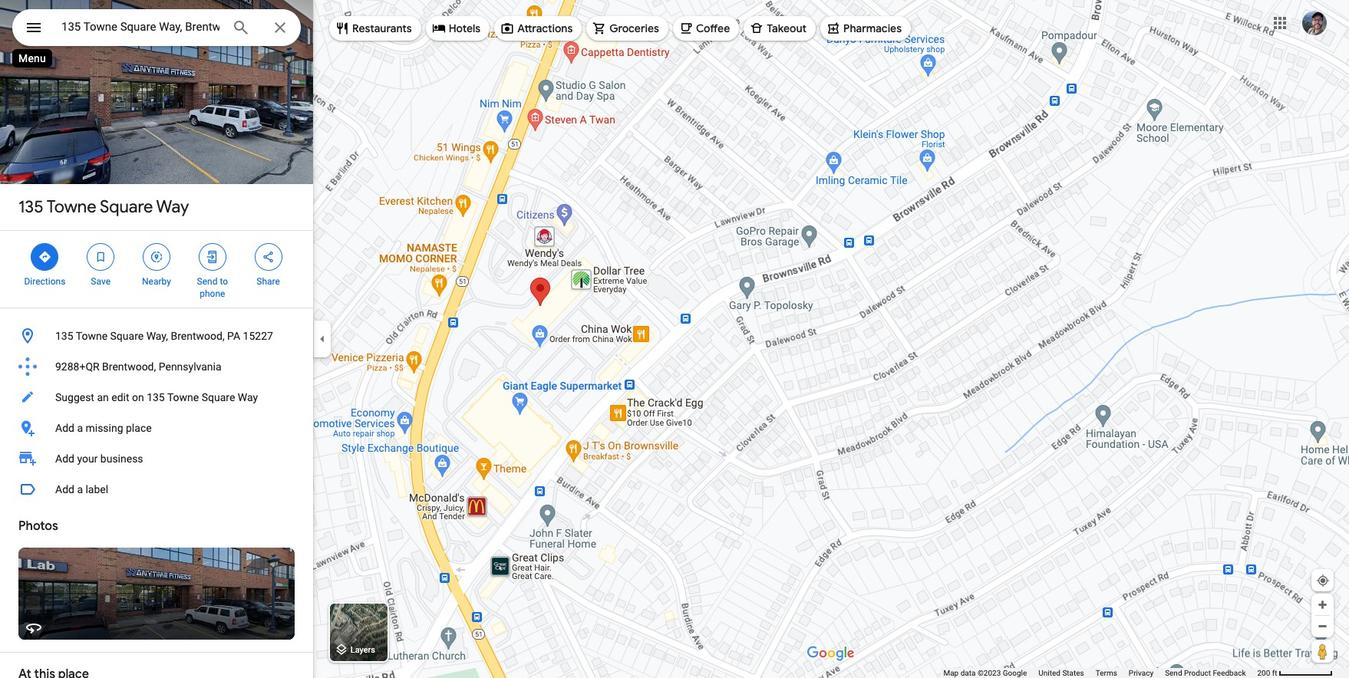 Task type: describe. For each thing, give the bounding box(es) containing it.

[[261, 249, 275, 266]]

square for way,
[[110, 330, 144, 342]]

attractions button
[[494, 10, 582, 47]]

send for send product feedback
[[1165, 669, 1183, 678]]

2 horizontal spatial 135
[[147, 391, 165, 404]]

actions for 135 towne square way region
[[0, 231, 313, 308]]

0 vertical spatial way
[[156, 197, 189, 218]]

add a missing place
[[55, 422, 152, 434]]

9288+qr brentwood, pennsylvania button
[[0, 352, 313, 382]]

pharmacies
[[844, 21, 902, 35]]

zoom out image
[[1317, 621, 1329, 633]]

collapse side panel image
[[314, 331, 331, 348]]

135 towne square way, brentwood, pa 15227 button
[[0, 321, 313, 352]]

coffee
[[696, 21, 730, 35]]

add a label
[[55, 484, 108, 496]]

place
[[126, 422, 152, 434]]

data
[[961, 669, 976, 678]]

photos
[[18, 519, 58, 534]]

on
[[132, 391, 144, 404]]

send for send to phone
[[197, 276, 218, 287]]

layers
[[351, 646, 375, 656]]

groceries
[[610, 21, 659, 35]]

200
[[1258, 669, 1271, 678]]

135 for 135 towne square way, brentwood, pa 15227
[[55, 330, 73, 342]]

terms button
[[1096, 669, 1118, 679]]


[[94, 249, 108, 266]]

google account: cj baylor  
(christian.baylor@adept.ai) image
[[1303, 10, 1327, 35]]

9288+qr brentwood, pennsylvania
[[55, 361, 222, 373]]

privacy
[[1129, 669, 1154, 678]]

200 ft
[[1258, 669, 1278, 678]]

suggest an edit on 135 towne square way button
[[0, 382, 313, 413]]

suggest an edit on 135 towne square way
[[55, 391, 258, 404]]

add your business link
[[0, 444, 313, 474]]

way,
[[146, 330, 168, 342]]

show your location image
[[1316, 574, 1330, 588]]

united states button
[[1039, 669, 1084, 679]]


[[150, 249, 163, 266]]

hotels
[[449, 21, 481, 35]]

takeout button
[[744, 10, 816, 47]]

business
[[100, 453, 143, 465]]

terms
[[1096, 669, 1118, 678]]

pa
[[227, 330, 240, 342]]

pharmacies button
[[821, 10, 911, 47]]

google maps element
[[0, 0, 1350, 679]]

135 towne square way main content
[[0, 0, 313, 679]]


[[206, 249, 219, 266]]

add for add a missing place
[[55, 422, 74, 434]]

states
[[1063, 669, 1084, 678]]

2 vertical spatial square
[[202, 391, 235, 404]]

way inside button
[[238, 391, 258, 404]]

feedback
[[1213, 669, 1246, 678]]

footer inside google maps element
[[944, 669, 1258, 679]]

restaurants button
[[329, 10, 421, 47]]



Task type: locate. For each thing, give the bounding box(es) containing it.
a
[[77, 422, 83, 434], [77, 484, 83, 496]]

save
[[91, 276, 111, 287]]

map data ©2023 google
[[944, 669, 1027, 678]]

restaurants
[[352, 21, 412, 35]]

1 horizontal spatial brentwood,
[[171, 330, 225, 342]]

none field inside '135 towne square way, brentwood, pa 15227' field
[[61, 18, 220, 36]]

0 horizontal spatial send
[[197, 276, 218, 287]]

send inside send to phone
[[197, 276, 218, 287]]

1 vertical spatial 135
[[55, 330, 73, 342]]

suggest
[[55, 391, 94, 404]]

zoom in image
[[1317, 600, 1329, 611]]

2 vertical spatial towne
[[167, 391, 199, 404]]

0 vertical spatial square
[[100, 197, 153, 218]]

1 vertical spatial a
[[77, 484, 83, 496]]

brentwood, up edit
[[102, 361, 156, 373]]

add left label at the left bottom of page
[[55, 484, 74, 496]]

an
[[97, 391, 109, 404]]

add your business
[[55, 453, 143, 465]]

send left product
[[1165, 669, 1183, 678]]

 search field
[[12, 9, 301, 49]]

add left your
[[55, 453, 74, 465]]

0 vertical spatial 135
[[18, 197, 43, 218]]

square
[[100, 197, 153, 218], [110, 330, 144, 342], [202, 391, 235, 404]]

a for label
[[77, 484, 83, 496]]

 button
[[12, 9, 55, 49]]

0 vertical spatial a
[[77, 422, 83, 434]]

135 up 
[[18, 197, 43, 218]]

towne up 9288+qr
[[76, 330, 108, 342]]

1 add from the top
[[55, 422, 74, 434]]

to
[[220, 276, 228, 287]]

send product feedback
[[1165, 669, 1246, 678]]

way down 15227 at the left of page
[[238, 391, 258, 404]]

ft
[[1273, 669, 1278, 678]]

towne for 135 towne square way
[[47, 197, 96, 218]]

0 vertical spatial towne
[[47, 197, 96, 218]]

towne for 135 towne square way, brentwood, pa 15227
[[76, 330, 108, 342]]


[[38, 249, 52, 266]]

1 vertical spatial send
[[1165, 669, 1183, 678]]

9288+qr
[[55, 361, 100, 373]]

a left label at the left bottom of page
[[77, 484, 83, 496]]

united states
[[1039, 669, 1084, 678]]

phone
[[200, 289, 225, 299]]

show street view coverage image
[[1312, 640, 1334, 663]]

edit
[[111, 391, 129, 404]]

135 right on
[[147, 391, 165, 404]]

135 towne square way
[[18, 197, 189, 218]]

0 vertical spatial send
[[197, 276, 218, 287]]

0 vertical spatial add
[[55, 422, 74, 434]]

brentwood,
[[171, 330, 225, 342], [102, 361, 156, 373]]

missing
[[86, 422, 123, 434]]

1 vertical spatial brentwood,
[[102, 361, 156, 373]]

0 horizontal spatial way
[[156, 197, 189, 218]]


[[25, 17, 43, 38]]

send inside button
[[1165, 669, 1183, 678]]

135 for 135 towne square way
[[18, 197, 43, 218]]

directions
[[24, 276, 66, 287]]

2 add from the top
[[55, 453, 74, 465]]

your
[[77, 453, 98, 465]]

©2023
[[978, 669, 1001, 678]]

footer
[[944, 669, 1258, 679]]

hotels button
[[426, 10, 490, 47]]

label
[[86, 484, 108, 496]]

1 horizontal spatial way
[[238, 391, 258, 404]]

groceries button
[[587, 10, 669, 47]]

attractions
[[517, 21, 573, 35]]

a for missing
[[77, 422, 83, 434]]

towne down pennsylvania
[[167, 391, 199, 404]]

3 add from the top
[[55, 484, 74, 496]]

square left way,
[[110, 330, 144, 342]]

135
[[18, 197, 43, 218], [55, 330, 73, 342], [147, 391, 165, 404]]

brentwood, up pennsylvania
[[171, 330, 225, 342]]

15227
[[243, 330, 273, 342]]

2 vertical spatial 135
[[147, 391, 165, 404]]

product
[[1184, 669, 1211, 678]]

square for way
[[100, 197, 153, 218]]

add a missing place button
[[0, 413, 313, 444]]

1 vertical spatial way
[[238, 391, 258, 404]]

square up 
[[100, 197, 153, 218]]

add a label button
[[0, 474, 313, 505]]

1 horizontal spatial send
[[1165, 669, 1183, 678]]

coffee button
[[673, 10, 739, 47]]

towne up 
[[47, 197, 96, 218]]

add
[[55, 422, 74, 434], [55, 453, 74, 465], [55, 484, 74, 496]]

add down suggest
[[55, 422, 74, 434]]

add for add your business
[[55, 453, 74, 465]]

privacy button
[[1129, 669, 1154, 679]]

send to phone
[[197, 276, 228, 299]]

0 horizontal spatial 135
[[18, 197, 43, 218]]

135 up 9288+qr
[[55, 330, 73, 342]]

footer containing map data ©2023 google
[[944, 669, 1258, 679]]

add for add a label
[[55, 484, 74, 496]]

share
[[257, 276, 280, 287]]

united
[[1039, 669, 1061, 678]]

towne
[[47, 197, 96, 218], [76, 330, 108, 342], [167, 391, 199, 404]]

way
[[156, 197, 189, 218], [238, 391, 258, 404]]

way up 
[[156, 197, 189, 218]]

send up phone
[[197, 276, 218, 287]]

google
[[1003, 669, 1027, 678]]

1 vertical spatial square
[[110, 330, 144, 342]]

pennsylvania
[[159, 361, 222, 373]]

135 towne square way, brentwood, pa 15227
[[55, 330, 273, 342]]

1 horizontal spatial 135
[[55, 330, 73, 342]]

0 vertical spatial brentwood,
[[171, 330, 225, 342]]

1 a from the top
[[77, 422, 83, 434]]

2 a from the top
[[77, 484, 83, 496]]

send product feedback button
[[1165, 669, 1246, 679]]

None field
[[61, 18, 220, 36]]

0 horizontal spatial brentwood,
[[102, 361, 156, 373]]

a left the missing
[[77, 422, 83, 434]]

map
[[944, 669, 959, 678]]

send
[[197, 276, 218, 287], [1165, 669, 1183, 678]]

square down pennsylvania
[[202, 391, 235, 404]]

1 vertical spatial towne
[[76, 330, 108, 342]]

nearby
[[142, 276, 171, 287]]

takeout
[[767, 21, 807, 35]]

1 vertical spatial add
[[55, 453, 74, 465]]

200 ft button
[[1258, 669, 1333, 678]]

2 vertical spatial add
[[55, 484, 74, 496]]

135 Towne Square Way, Brentwood, PA 15227 field
[[12, 9, 301, 46]]



Task type: vqa. For each thing, say whether or not it's contained in the screenshot.
Map Data ©2023 Google
yes



